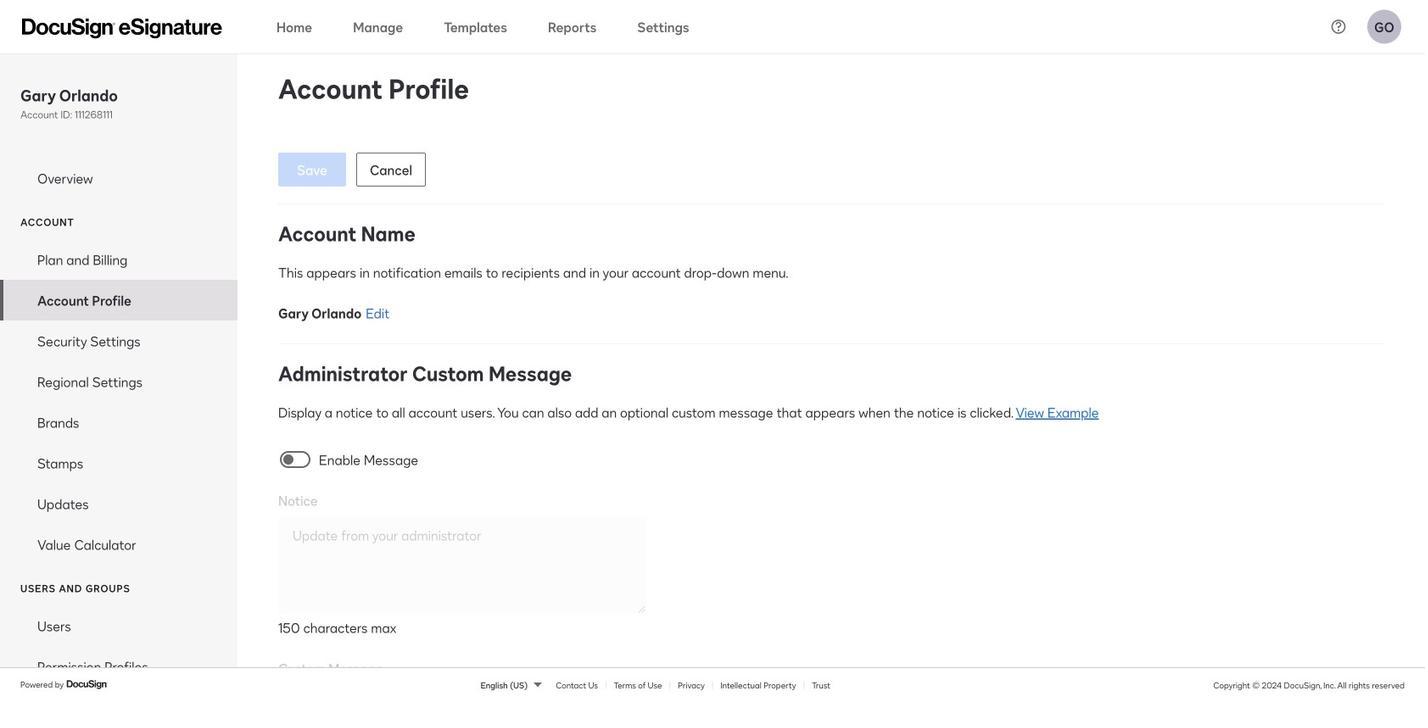 Task type: describe. For each thing, give the bounding box(es) containing it.
users and groups element
[[0, 606, 238, 702]]



Task type: locate. For each thing, give the bounding box(es) containing it.
account element
[[0, 239, 238, 565]]

docusign image
[[66, 678, 109, 692]]

docusign admin image
[[22, 18, 222, 39]]

None text field
[[278, 518, 647, 614]]



Task type: vqa. For each thing, say whether or not it's contained in the screenshot.
"DocuSign" image
yes



